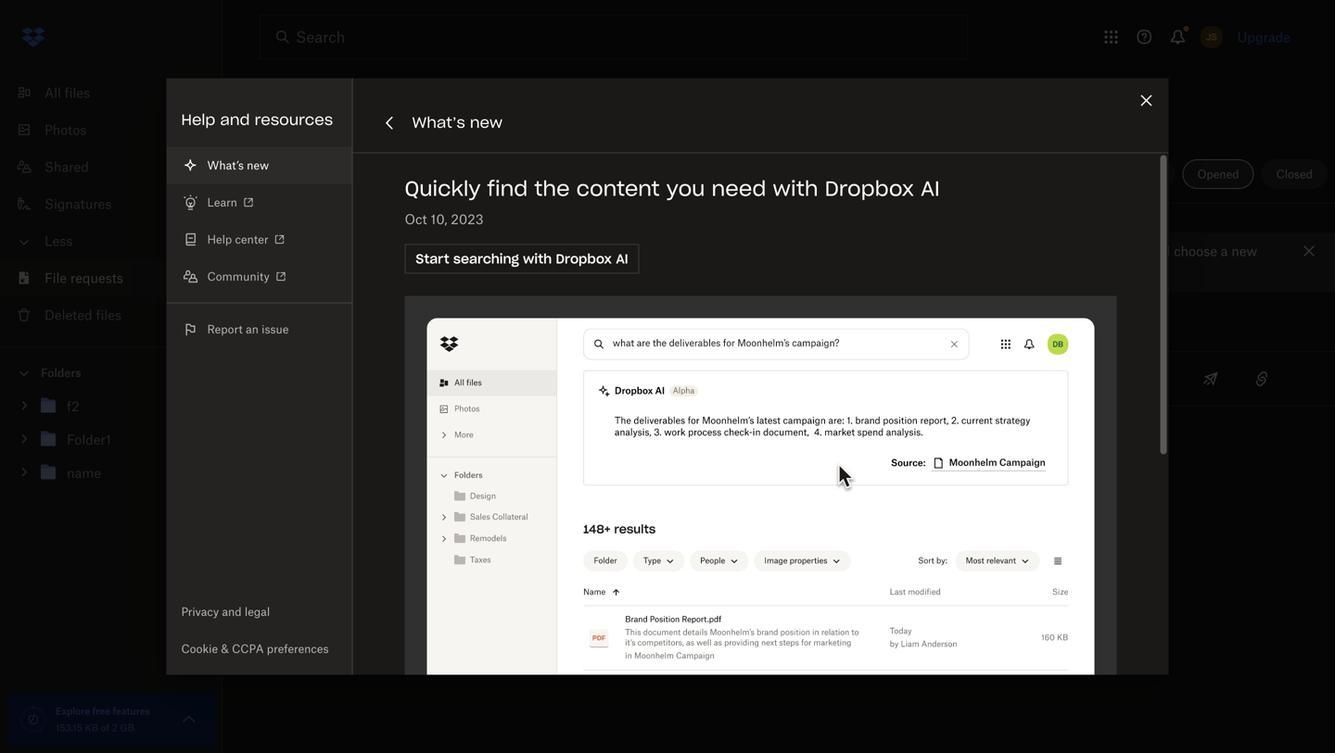 Task type: locate. For each thing, give the bounding box(es) containing it.
file down less
[[45, 270, 67, 286]]

-
[[746, 371, 752, 387], [939, 371, 944, 387], [1067, 371, 1073, 387]]

0 horizontal spatial request
[[306, 243, 353, 259]]

with right searching
[[523, 251, 552, 268]]

1 horizontal spatial folder.
[[944, 243, 981, 259]]

pro trial element
[[812, 322, 841, 344]]

row down a file request was closed because the folder was deleted or you no longer have permission to edit the request folder. to reopen it, click 'reopen' and choose a new folder.
[[260, 292, 1335, 352]]

explore
[[56, 706, 90, 718]]

new right a on the right
[[1232, 243, 1257, 259]]

dropbox
[[825, 176, 914, 202], [556, 251, 612, 268]]

0 vertical spatial folder.
[[944, 243, 981, 259]]

1 horizontal spatial file
[[260, 89, 295, 115]]

2 - from the left
[[939, 371, 944, 387]]

quickly find the content you need with dropbox ai
[[405, 176, 940, 202]]

the right "edit"
[[871, 243, 890, 259]]

was left closed
[[356, 243, 381, 259]]

12/20/2023
[[554, 371, 630, 387]]

1 vertical spatial all
[[1146, 167, 1160, 181]]

1 horizontal spatial -
[[939, 371, 944, 387]]

column header down the "to"
[[939, 299, 1013, 344]]

153.15
[[56, 723, 82, 734]]

what's up 'about'
[[412, 113, 465, 132]]

created button
[[554, 322, 605, 344]]

0 vertical spatial files
[[65, 85, 90, 101]]

learn for learn about file requests
[[385, 137, 420, 153]]

column header down 'reopen'
[[1067, 299, 1142, 344]]

0 horizontal spatial ai
[[616, 251, 628, 268]]

oct 10, 2023
[[405, 211, 484, 227]]

1 vertical spatial learn
[[207, 196, 237, 210]]

requests
[[302, 89, 396, 115], [485, 137, 538, 153], [70, 270, 123, 286]]

2
[[112, 723, 118, 734]]

all inside button
[[1146, 167, 1160, 181]]

0 horizontal spatial learn
[[207, 196, 237, 210]]

2 vertical spatial new
[[1232, 243, 1257, 259]]

to
[[985, 243, 1000, 259]]

cookie & ccpa preferences
[[181, 643, 329, 656]]

0 horizontal spatial -
[[746, 371, 752, 387]]

you right or
[[638, 243, 660, 259]]

1 vertical spatial requests
[[485, 137, 538, 153]]

table containing name
[[260, 292, 1335, 407]]

and
[[220, 110, 250, 129], [1147, 243, 1170, 259], [222, 605, 242, 619]]

what's new up learn about file requests
[[412, 113, 503, 132]]

you left need
[[666, 176, 705, 202]]

learn inside help and resources dialog
[[207, 196, 237, 210]]

resources
[[255, 110, 333, 129]]

start searching with dropbox ai
[[416, 251, 628, 268]]

the left folder
[[482, 243, 502, 259]]

1 vertical spatial ai
[[616, 251, 628, 268]]

with right need
[[773, 176, 818, 202]]

0 horizontal spatial what's new
[[207, 159, 269, 172]]

shared link
[[15, 148, 223, 185]]

1 vertical spatial with
[[523, 251, 552, 268]]

2 column header from the left
[[1067, 299, 1142, 344]]

table
[[260, 292, 1335, 407]]

and left the choose
[[1147, 243, 1170, 259]]

and left 'legal'
[[222, 605, 242, 619]]

1 vertical spatial and
[[1147, 243, 1170, 259]]

0 horizontal spatial file requests
[[45, 270, 123, 286]]

ccpa
[[232, 643, 264, 656]]

you inside a file request was closed because the folder was deleted or you no longer have permission to edit the request folder. to reopen it, click 'reopen' and choose a new folder.
[[638, 243, 660, 259]]

0 vertical spatial and
[[220, 110, 250, 129]]

an
[[246, 323, 259, 337]]

with inside button
[[523, 251, 552, 268]]

0 horizontal spatial new
[[247, 159, 269, 172]]

help left "center"
[[207, 233, 232, 247]]

1 horizontal spatial request
[[894, 243, 940, 259]]

opened
[[1197, 167, 1239, 181]]

help up what's new button
[[181, 110, 215, 129]]

2 horizontal spatial requests
[[485, 137, 538, 153]]

0 vertical spatial all
[[45, 85, 61, 101]]

all
[[45, 85, 61, 101], [1146, 167, 1160, 181]]

and inside privacy and legal link
[[222, 605, 242, 619]]

name
[[274, 325, 312, 341]]

ai
[[921, 176, 940, 202], [616, 251, 628, 268]]

all left "opened"
[[1146, 167, 1160, 181]]

new up learn link
[[247, 159, 269, 172]]

file right 'about'
[[462, 137, 481, 153]]

0 vertical spatial dropbox
[[825, 176, 914, 202]]

privacy and legal
[[181, 605, 270, 619]]

0 horizontal spatial column header
[[939, 299, 1013, 344]]

1 horizontal spatial was
[[544, 243, 569, 259]]

&
[[221, 643, 229, 656]]

help center
[[207, 233, 268, 247]]

0 horizontal spatial file
[[45, 270, 67, 286]]

learn up help center
[[207, 196, 237, 210]]

start
[[416, 251, 449, 268]]

3 - from the left
[[1067, 371, 1073, 387]]

new
[[470, 113, 503, 132], [247, 159, 269, 172], [1232, 243, 1257, 259]]

folder.
[[944, 243, 981, 259], [271, 266, 308, 281]]

1 horizontal spatial all
[[1146, 167, 1160, 181]]

gb
[[120, 723, 134, 734]]

you
[[666, 176, 705, 202], [638, 243, 660, 259]]

the
[[534, 176, 570, 202], [482, 243, 502, 259], [871, 243, 890, 259]]

0 vertical spatial ai
[[921, 176, 940, 202]]

0 horizontal spatial files
[[65, 85, 90, 101]]

and up what's new button
[[220, 110, 250, 129]]

folder. left the "to"
[[944, 243, 981, 259]]

because
[[427, 243, 478, 259]]

ai inside button
[[616, 251, 628, 268]]

files inside "link"
[[96, 307, 121, 323]]

a
[[1221, 243, 1228, 259]]

0 horizontal spatial the
[[482, 243, 502, 259]]

1 horizontal spatial dropbox
[[825, 176, 914, 202]]

oct
[[405, 211, 427, 227]]

1 request from the left
[[306, 243, 353, 259]]

request right "edit"
[[894, 243, 940, 259]]

all inside list
[[45, 85, 61, 101]]

1 horizontal spatial the
[[534, 176, 570, 202]]

column header
[[939, 299, 1013, 344], [1067, 299, 1142, 344]]

1 horizontal spatial files
[[96, 307, 121, 323]]

dropbox left or
[[556, 251, 612, 268]]

1 horizontal spatial column header
[[1067, 299, 1142, 344]]

upgrade link
[[1238, 29, 1291, 45]]

1 vertical spatial what's
[[207, 159, 244, 172]]

dropbox up "edit"
[[825, 176, 914, 202]]

row
[[260, 292, 1335, 352], [260, 352, 1335, 407]]

file requests inside list item
[[45, 270, 123, 286]]

0 horizontal spatial was
[[356, 243, 381, 259]]

folders
[[41, 366, 81, 380]]

quota usage element
[[19, 706, 48, 735]]

1 horizontal spatial ai
[[921, 176, 940, 202]]

1 vertical spatial folder.
[[271, 266, 308, 281]]

the inside help and resources dialog
[[534, 176, 570, 202]]

all for all
[[1146, 167, 1160, 181]]

0 vertical spatial learn
[[385, 137, 420, 153]]

1 horizontal spatial requests
[[302, 89, 396, 115]]

file right a
[[284, 243, 303, 259]]

2 horizontal spatial -
[[1067, 371, 1073, 387]]

all up photos
[[45, 85, 61, 101]]

1 horizontal spatial learn
[[385, 137, 420, 153]]

learn down go back image
[[385, 137, 420, 153]]

2 vertical spatial requests
[[70, 270, 123, 286]]

0 vertical spatial with
[[773, 176, 818, 202]]

was
[[356, 243, 381, 259], [544, 243, 569, 259]]

0 horizontal spatial you
[[638, 243, 660, 259]]

0 vertical spatial help
[[181, 110, 215, 129]]

1 vertical spatial file requests
[[45, 270, 123, 286]]

what's new up learn link
[[207, 159, 269, 172]]

features
[[113, 706, 150, 718]]

request right a
[[306, 243, 353, 259]]

the right find
[[534, 176, 570, 202]]

what's up learn link
[[207, 159, 244, 172]]

community
[[207, 270, 270, 284]]

group
[[0, 386, 223, 504]]

0 vertical spatial what's
[[412, 113, 465, 132]]

request
[[306, 243, 353, 259], [894, 243, 940, 259]]

was right folder
[[544, 243, 569, 259]]

dropbox ai helps users search for files in their folders image
[[427, 318, 1095, 736]]

files up photos
[[65, 85, 90, 101]]

of
[[101, 723, 109, 734]]

all button
[[1131, 159, 1175, 189]]

1 vertical spatial file
[[284, 243, 303, 259]]

0 horizontal spatial dropbox
[[556, 251, 612, 268]]

0 horizontal spatial what's
[[207, 159, 244, 172]]

1 vertical spatial help
[[207, 233, 232, 247]]

0 vertical spatial file
[[462, 137, 481, 153]]

row down 'pro trial' element
[[260, 352, 1335, 407]]

1 vertical spatial what's new
[[207, 159, 269, 172]]

2 horizontal spatial new
[[1232, 243, 1257, 259]]

learn for learn
[[207, 196, 237, 210]]

1 horizontal spatial new
[[470, 113, 503, 132]]

1 vertical spatial dropbox
[[556, 251, 612, 268]]

help and resources dialog
[[166, 78, 1169, 754]]

help
[[181, 110, 215, 129], [207, 233, 232, 247]]

have
[[724, 243, 753, 259]]

list
[[0, 63, 223, 347]]

1 vertical spatial file
[[45, 270, 67, 286]]

kb
[[85, 723, 98, 734]]

file up what's new button
[[260, 89, 295, 115]]

0 vertical spatial requests
[[302, 89, 396, 115]]

what's new inside button
[[207, 159, 269, 172]]

1 vertical spatial new
[[247, 159, 269, 172]]

folder. down a
[[271, 266, 308, 281]]

1 horizontal spatial you
[[666, 176, 705, 202]]

1 horizontal spatial what's new
[[412, 113, 503, 132]]

deleted
[[572, 243, 618, 259]]

1 horizontal spatial file requests
[[260, 89, 396, 115]]

2023
[[451, 211, 484, 227]]

dropbox image
[[15, 19, 52, 56]]

learn
[[385, 137, 420, 153], [207, 196, 237, 210]]

what's
[[412, 113, 465, 132], [207, 159, 244, 172]]

1 vertical spatial you
[[638, 243, 660, 259]]

community link
[[166, 258, 352, 295]]

explore free features 153.15 kb of 2 gb
[[56, 706, 150, 734]]

2 vertical spatial and
[[222, 605, 242, 619]]

file inside list item
[[45, 270, 67, 286]]

new up learn about file requests
[[470, 113, 503, 132]]

0 horizontal spatial all
[[45, 85, 61, 101]]

closed
[[384, 243, 424, 259]]

start searching with dropbox ai button
[[405, 244, 639, 274]]

less
[[45, 233, 73, 249]]

1 row from the top
[[260, 292, 1335, 352]]

help for help and resources
[[181, 110, 215, 129]]

1 column header from the left
[[939, 299, 1013, 344]]

1 horizontal spatial with
[[773, 176, 818, 202]]

0 vertical spatial you
[[666, 176, 705, 202]]

0 horizontal spatial file
[[284, 243, 303, 259]]

permission
[[757, 243, 824, 259]]

2 row from the top
[[260, 352, 1335, 407]]

row containing name
[[260, 292, 1335, 352]]

files down file requests list item
[[96, 307, 121, 323]]

and for legal
[[222, 605, 242, 619]]

closed button
[[1262, 159, 1328, 189]]

1 - from the left
[[746, 371, 752, 387]]

learn about file requests link
[[385, 137, 538, 153]]

1 vertical spatial files
[[96, 307, 121, 323]]

deleted files link
[[15, 297, 223, 334]]

0 horizontal spatial with
[[523, 251, 552, 268]]

to
[[828, 243, 840, 259]]

choose
[[1174, 243, 1217, 259]]

cell
[[1284, 352, 1335, 406]]

send email image
[[1200, 368, 1222, 390]]

file requests
[[260, 89, 396, 115], [45, 270, 123, 286]]

0 horizontal spatial requests
[[70, 270, 123, 286]]



Task type: vqa. For each thing, say whether or not it's contained in the screenshot.
600
no



Task type: describe. For each thing, give the bounding box(es) containing it.
reopen
[[1003, 243, 1046, 259]]

requests inside list item
[[70, 270, 123, 286]]

file requests list item
[[0, 260, 223, 297]]

cell inside 'table'
[[1284, 352, 1335, 406]]

copy link image
[[1251, 368, 1273, 390]]

about
[[423, 137, 459, 153]]

dropbox inside start searching with dropbox ai button
[[556, 251, 612, 268]]

photos link
[[15, 111, 223, 148]]

a file request was closed because the folder was deleted or you no longer have permission to edit the request folder. to reopen it, click 'reopen' and choose a new folder. alert
[[260, 233, 1335, 292]]

preferences
[[267, 643, 329, 656]]

photos
[[45, 122, 87, 138]]

and for resources
[[220, 110, 250, 129]]

0 vertical spatial what's new
[[412, 113, 503, 132]]

report an issue
[[207, 323, 289, 337]]

learn about file requests
[[385, 137, 538, 153]]

what's new button
[[166, 147, 352, 184]]

center
[[235, 233, 268, 247]]

privacy and legal link
[[166, 594, 352, 631]]

shared
[[45, 159, 89, 175]]

1 was from the left
[[356, 243, 381, 259]]

2 request from the left
[[894, 243, 940, 259]]

1 horizontal spatial file
[[462, 137, 481, 153]]

it,
[[1049, 243, 1061, 259]]

content
[[576, 176, 660, 202]]

row containing 12/20/2023
[[260, 352, 1335, 407]]

deleted
[[45, 307, 92, 323]]

learn link
[[166, 184, 352, 221]]

folders button
[[0, 359, 223, 386]]

legal
[[245, 605, 270, 619]]

deleted files
[[45, 307, 121, 323]]

closed
[[1276, 167, 1313, 181]]

need
[[712, 176, 766, 202]]

0 vertical spatial file requests
[[260, 89, 396, 115]]

signatures link
[[15, 185, 223, 223]]

files for deleted files
[[96, 307, 121, 323]]

upgrade
[[1238, 29, 1291, 45]]

opened button
[[1183, 159, 1254, 189]]

what's inside what's new button
[[207, 159, 244, 172]]

all files
[[45, 85, 90, 101]]

list containing all files
[[0, 63, 223, 347]]

a
[[271, 243, 280, 259]]

go back image
[[379, 112, 401, 134]]

searching
[[453, 251, 519, 268]]

help for help center
[[207, 233, 232, 247]]

0 horizontal spatial folder.
[[271, 266, 308, 281]]

you inside help and resources dialog
[[666, 176, 705, 202]]

issue
[[262, 323, 289, 337]]

folder
[[505, 243, 541, 259]]

10,
[[431, 211, 447, 227]]

no
[[663, 243, 678, 259]]

0 vertical spatial file
[[260, 89, 295, 115]]

a file request was closed because the folder was deleted or you no longer have permission to edit the request folder. to reopen it, click 'reopen' and choose a new folder.
[[271, 243, 1257, 281]]

report an issue link
[[166, 311, 352, 348]]

free
[[92, 706, 110, 718]]

all files link
[[15, 74, 223, 111]]

all for all files
[[45, 85, 61, 101]]

1 horizontal spatial what's
[[412, 113, 465, 132]]

0 vertical spatial new
[[470, 113, 503, 132]]

cookie & ccpa preferences button
[[166, 631, 352, 668]]

signatures
[[45, 196, 112, 212]]

cookie
[[181, 643, 218, 656]]

file requests link
[[15, 260, 223, 297]]

created
[[554, 325, 605, 341]]

or
[[622, 243, 634, 259]]

new inside button
[[247, 159, 269, 172]]

2 was from the left
[[544, 243, 569, 259]]

files for all files
[[65, 85, 90, 101]]

report
[[207, 323, 243, 337]]

find
[[487, 176, 528, 202]]

edit
[[844, 243, 867, 259]]

less image
[[15, 233, 33, 252]]

and inside a file request was closed because the folder was deleted or you no longer have permission to edit the request folder. to reopen it, click 'reopen' and choose a new folder.
[[1147, 243, 1170, 259]]

help center link
[[166, 221, 352, 258]]

file inside a file request was closed because the folder was deleted or you no longer have permission to edit the request folder. to reopen it, click 'reopen' and choose a new folder.
[[284, 243, 303, 259]]

longer
[[682, 243, 721, 259]]

privacy
[[181, 605, 219, 619]]

quickly
[[405, 176, 481, 202]]

help and resources
[[181, 110, 333, 129]]

'reopen'
[[1096, 243, 1144, 259]]

new inside a file request was closed because the folder was deleted or you no longer have permission to edit the request folder. to reopen it, click 'reopen' and choose a new folder.
[[1232, 243, 1257, 259]]

click
[[1064, 243, 1092, 259]]

2 horizontal spatial the
[[871, 243, 890, 259]]



